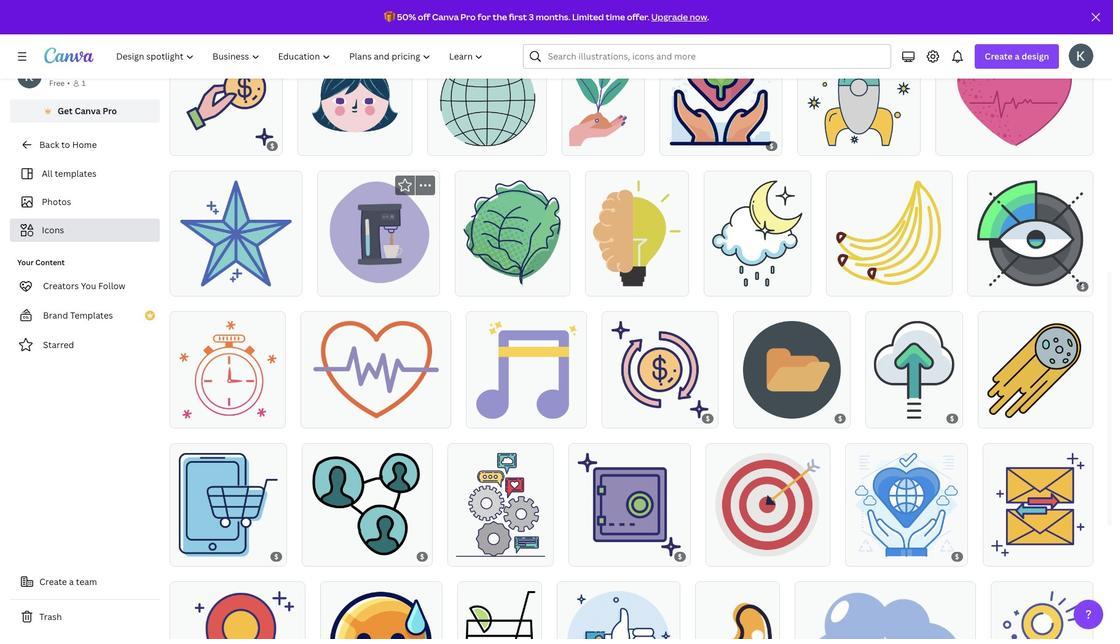 Task type: describe. For each thing, give the bounding box(es) containing it.
$ for the 'plant love' image
[[770, 141, 774, 150]]

for
[[477, 11, 491, 23]]

people image
[[312, 454, 422, 558]]

$ for airplane travel flying with planet fill style icon
[[430, 12, 434, 21]]

sphere browser computer free form   style icon image
[[437, 51, 537, 146]]

first
[[509, 11, 527, 23]]

back to home link
[[10, 133, 160, 157]]

1 horizontal spatial canva
[[432, 11, 459, 23]]

back
[[39, 139, 59, 151]]

world vacations image travel icon image
[[705, 0, 801, 17]]

rainy evening icon image
[[712, 180, 803, 287]]

banana icon image
[[836, 180, 943, 287]]

time
[[606, 11, 625, 23]]

your content
[[17, 258, 65, 268]]

creators you follow link
[[10, 274, 160, 299]]

create for create a team
[[39, 577, 67, 588]]

get
[[58, 105, 73, 117]]

$ for smartphone technology with shopping cart line style icon
[[274, 553, 278, 562]]

embarressed laugh image
[[330, 592, 433, 640]]

trash
[[39, 612, 62, 623]]

canva inside button
[[75, 105, 101, 117]]

top level navigation element
[[108, 44, 494, 69]]

.
[[707, 11, 709, 23]]

team
[[76, 577, 97, 588]]

starred link
[[10, 333, 160, 358]]

create a team button
[[10, 570, 160, 595]]

arrows with coin money dollar filled icon image
[[612, 321, 709, 419]]

•
[[67, 78, 70, 89]]

templates
[[70, 310, 113, 321]]

cabbage icon image
[[464, 180, 561, 287]]

get canva pro
[[58, 105, 117, 117]]

note musical celebration party line fill design image
[[476, 321, 577, 419]]

the
[[493, 11, 507, 23]]

get canva pro button
[[10, 100, 160, 123]]

brand templates
[[43, 310, 113, 321]]

0 vertical spatial pro
[[461, 11, 476, 23]]

coin money dollar filled style icon image
[[179, 51, 273, 146]]

earth preservation image
[[855, 454, 958, 558]]

commerce shopping flat image icon image
[[464, 0, 534, 17]]

to
[[61, 139, 70, 151]]

$ for folder with paper document file line style image
[[838, 414, 842, 424]]

content
[[35, 258, 65, 268]]

hand with branch and leafs flat   style icon image
[[569, 51, 638, 146]]

safe box money filled icon image
[[578, 454, 681, 558]]

photos
[[42, 196, 71, 208]]

$ for coin money dollar filled style icon
[[270, 141, 274, 150]]

offer.
[[627, 11, 650, 23]]

all templates
[[42, 168, 96, 179]]

$ for the earth preservation image
[[955, 553, 959, 562]]

isolated chronometer gradient design image
[[179, 321, 276, 419]]

smartphone technology with shopping cart line style icon image
[[179, 454, 278, 558]]

50%
[[397, 11, 416, 23]]

free •
[[49, 78, 70, 89]]

free
[[49, 78, 65, 89]]

face of woman  story book   style icon image
[[308, 51, 403, 146]]

location icon image
[[181, 592, 295, 640]]

modern technology icon image
[[808, 51, 910, 146]]

palette icon image
[[702, 592, 773, 640]]

kendall parks image
[[1069, 44, 1093, 68]]

cloud computing school education learning flat style image
[[809, 592, 961, 640]]

folder with paper document file line style image
[[743, 321, 841, 419]]

asteroid icon image
[[987, 321, 1084, 419]]



Task type: vqa. For each thing, say whether or not it's contained in the screenshot.
now
yes



Task type: locate. For each thing, give the bounding box(es) containing it.
airplane travel flying with planet fill style icon image
[[316, 0, 431, 17]]

0 horizontal spatial pro
[[103, 105, 117, 117]]

a inside create a design dropdown button
[[1015, 50, 1020, 62]]

$ for safe box money filled icon
[[678, 553, 682, 562]]

1 horizontal spatial a
[[1015, 50, 1020, 62]]

delicious coffee machine block    style icon image
[[327, 180, 430, 287]]

$ for shocked cat image
[[668, 12, 672, 21]]

1 vertical spatial create
[[39, 577, 67, 588]]

all templates link
[[17, 162, 152, 186]]

office image
[[456, 454, 545, 558]]

back to home
[[39, 139, 97, 151]]

create for create a design
[[985, 50, 1013, 62]]

a
[[1015, 50, 1020, 62], [69, 577, 74, 588]]

design
[[1022, 50, 1049, 62]]

0 horizontal spatial a
[[69, 577, 74, 588]]

off
[[418, 11, 430, 23]]

1
[[82, 78, 86, 89]]

half brain bulb innovation idea icon flat style image
[[593, 180, 681, 287]]

create a team
[[39, 577, 97, 588]]

reply icon image
[[991, 454, 1085, 558]]

a left team
[[69, 577, 74, 588]]

pro left for
[[461, 11, 476, 23]]

follow
[[98, 280, 125, 292]]

brand templates link
[[10, 304, 160, 328]]

brand
[[43, 310, 68, 321]]

canva right off
[[432, 11, 459, 23]]

🎁
[[384, 11, 395, 23]]

health heart with pulse symbol  multiply line   style icon image
[[313, 321, 439, 419]]

pro
[[461, 11, 476, 23], [103, 105, 117, 117]]

$ for people image
[[420, 553, 424, 562]]

1 vertical spatial canva
[[75, 105, 101, 117]]

$ for data visualization image
[[1081, 282, 1085, 291]]

pro up the back to home link
[[103, 105, 117, 117]]

you
[[81, 280, 96, 292]]

$
[[430, 12, 434, 21], [668, 12, 672, 21], [270, 141, 274, 150], [770, 141, 774, 150], [1081, 282, 1085, 291], [706, 414, 710, 424], [838, 414, 842, 424], [950, 414, 954, 424], [274, 553, 278, 562], [420, 553, 424, 562], [678, 553, 682, 562], [955, 553, 959, 562]]

create a design
[[985, 50, 1049, 62]]

0 vertical spatial canva
[[432, 11, 459, 23]]

plant love image
[[670, 51, 772, 146]]

icons
[[42, 224, 64, 236]]

create left team
[[39, 577, 67, 588]]

pro inside button
[[103, 105, 117, 117]]

a inside create a team button
[[69, 577, 74, 588]]

creators you follow
[[43, 280, 125, 292]]

shocked cat image
[[565, 0, 670, 17]]

create inside dropdown button
[[985, 50, 1013, 62]]

1 horizontal spatial create
[[985, 50, 1013, 62]]

create
[[985, 50, 1013, 62], [39, 577, 67, 588]]

0 horizontal spatial create
[[39, 577, 67, 588]]

create left design
[[985, 50, 1013, 62]]

starred
[[43, 339, 74, 351]]

now
[[690, 11, 707, 23]]

months.
[[536, 11, 570, 23]]

photos link
[[17, 191, 152, 214]]

a left design
[[1015, 50, 1020, 62]]

create a design button
[[975, 44, 1059, 69]]

$ for upload speed image
[[950, 414, 954, 424]]

data visualization image
[[977, 180, 1084, 287]]

create inside button
[[39, 577, 67, 588]]

home
[[72, 139, 97, 151]]

all
[[42, 168, 53, 179]]

3
[[529, 11, 534, 23]]

0 horizontal spatial canva
[[75, 105, 101, 117]]

personal
[[49, 65, 86, 76]]

Search search field
[[548, 45, 883, 68]]

a for team
[[69, 577, 74, 588]]

1 horizontal spatial pro
[[461, 11, 476, 23]]

trash link
[[10, 605, 160, 630]]

$ for arrows with coin money dollar filled icon
[[706, 414, 710, 424]]

upgrade now button
[[651, 11, 707, 23]]

a for design
[[1015, 50, 1020, 62]]

canva right get
[[75, 105, 101, 117]]

star five pointed fill style icon image
[[180, 180, 292, 287]]

health heart with pulse symbol texture tonal   style icon image
[[949, 51, 1080, 146]]

None search field
[[523, 44, 891, 69]]

drink icon image
[[464, 592, 535, 640]]

templates
[[55, 168, 96, 179]]

0 vertical spatial create
[[985, 50, 1013, 62]]

1 vertical spatial pro
[[103, 105, 117, 117]]

limited
[[572, 11, 604, 23]]

target arrow flat    style icon image
[[715, 454, 820, 558]]

0 vertical spatial a
[[1015, 50, 1020, 62]]

upload speed image
[[874, 321, 955, 419]]

your
[[17, 258, 34, 268]]

creators
[[43, 280, 79, 292]]

cryptocurrency image
[[999, 592, 1085, 640]]

🎁 50% off canva pro for the first 3 months. limited time offer. upgrade now .
[[384, 11, 709, 23]]

hand like detailed style icon image
[[567, 592, 670, 640]]

upgrade
[[651, 11, 688, 23]]

1 vertical spatial a
[[69, 577, 74, 588]]

canva
[[432, 11, 459, 23], [75, 105, 101, 117]]



